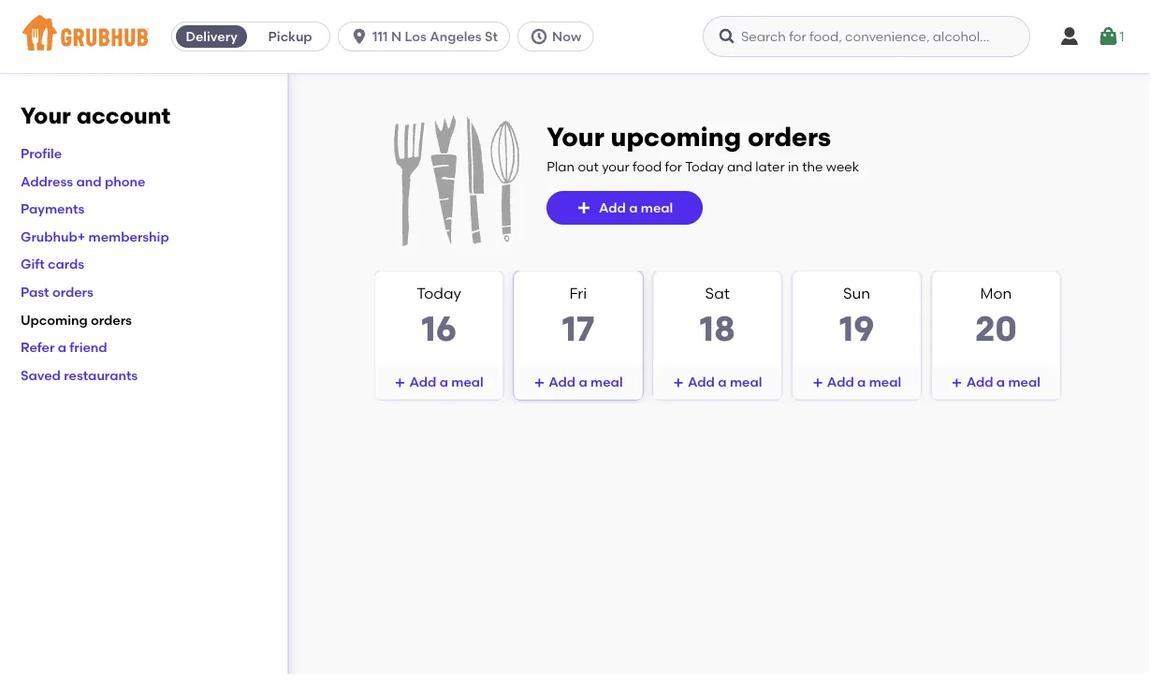 Task type: locate. For each thing, give the bounding box(es) containing it.
a for 16
[[440, 374, 448, 390]]

meal down 17
[[591, 374, 623, 390]]

upcoming orders link
[[21, 312, 132, 328]]

gift cards link
[[21, 256, 84, 272]]

delivery button
[[172, 22, 251, 52]]

your up out
[[547, 121, 605, 153]]

a down 18
[[718, 374, 727, 390]]

orders up friend at the bottom
[[91, 312, 132, 328]]

food
[[633, 158, 662, 174]]

add a meal down 17
[[549, 374, 623, 390]]

later
[[756, 158, 785, 174]]

1 button
[[1098, 20, 1125, 53]]

add for 16
[[410, 374, 437, 390]]

add a meal button down 16
[[376, 365, 503, 399]]

sat
[[706, 284, 730, 302]]

0 vertical spatial orders
[[748, 121, 832, 153]]

add a meal button
[[547, 191, 703, 225], [376, 365, 503, 399], [515, 365, 642, 399], [654, 365, 782, 399], [794, 365, 921, 399], [933, 365, 1060, 399]]

fri 17
[[562, 284, 595, 350]]

friend
[[70, 339, 107, 355]]

and
[[728, 158, 753, 174], [76, 173, 102, 189]]

add down the 19
[[828, 374, 855, 390]]

1 horizontal spatial and
[[728, 158, 753, 174]]

add a meal down 20
[[967, 374, 1041, 390]]

cards
[[48, 256, 84, 272]]

meal down 18
[[730, 374, 763, 390]]

add a meal down 18
[[688, 374, 763, 390]]

address and phone link
[[21, 173, 145, 189]]

sun
[[844, 284, 871, 302]]

1
[[1120, 28, 1125, 44]]

and left phone
[[76, 173, 102, 189]]

19
[[840, 308, 875, 350]]

svg image inside 111 n los angeles st button
[[350, 27, 369, 46]]

now
[[553, 29, 582, 44]]

svg image inside now button
[[530, 27, 549, 46]]

meal down 20
[[1009, 374, 1041, 390]]

now button
[[518, 22, 601, 52]]

pickup
[[268, 29, 312, 44]]

1 vertical spatial today
[[417, 284, 462, 302]]

n
[[391, 29, 402, 44]]

add a meal down 16
[[410, 374, 484, 390]]

a for 17
[[579, 374, 588, 390]]

orders inside the your upcoming orders plan out your food for today and later in the week
[[748, 121, 832, 153]]

meal down the 19
[[870, 374, 902, 390]]

grubhub+ membership
[[21, 228, 169, 244]]

2 vertical spatial orders
[[91, 312, 132, 328]]

your for account
[[21, 102, 71, 129]]

add a meal down the 19
[[828, 374, 902, 390]]

add
[[599, 200, 626, 216], [410, 374, 437, 390], [549, 374, 576, 390], [688, 374, 715, 390], [828, 374, 855, 390], [967, 374, 994, 390]]

add for 18
[[688, 374, 715, 390]]

add for 20
[[967, 374, 994, 390]]

today
[[686, 158, 724, 174], [417, 284, 462, 302]]

your inside the your upcoming orders plan out your food for today and later in the week
[[547, 121, 605, 153]]

0 horizontal spatial your
[[21, 102, 71, 129]]

upcoming orders
[[21, 312, 132, 328]]

a down 20
[[997, 374, 1006, 390]]

profile link
[[21, 145, 62, 161]]

past
[[21, 284, 49, 300]]

payments link
[[21, 201, 85, 217]]

saved restaurants link
[[21, 367, 138, 383]]

orders
[[748, 121, 832, 153], [52, 284, 93, 300], [91, 312, 132, 328]]

a down 17
[[579, 374, 588, 390]]

meal down 16
[[452, 374, 484, 390]]

your up the profile
[[21, 102, 71, 129]]

fri
[[570, 284, 587, 302]]

svg image
[[1098, 25, 1120, 48], [530, 27, 549, 46], [718, 27, 737, 46], [395, 378, 406, 389], [673, 378, 685, 389], [813, 378, 824, 389], [952, 378, 963, 389]]

your upcoming orders plan out your food for today and later in the week
[[547, 121, 860, 174]]

account
[[76, 102, 171, 129]]

add a meal button down your
[[547, 191, 703, 225]]

0 vertical spatial today
[[686, 158, 724, 174]]

orders for past orders
[[52, 284, 93, 300]]

a down the 19
[[858, 374, 867, 390]]

your for upcoming
[[547, 121, 605, 153]]

refer a friend link
[[21, 339, 107, 355]]

1 horizontal spatial your
[[547, 121, 605, 153]]

1 vertical spatial orders
[[52, 284, 93, 300]]

111 n los angeles st
[[373, 29, 498, 44]]

add a meal button down the 19
[[794, 365, 921, 399]]

past orders
[[21, 284, 93, 300]]

your
[[21, 102, 71, 129], [547, 121, 605, 153]]

orders for upcoming orders
[[91, 312, 132, 328]]

today up 16
[[417, 284, 462, 302]]

today right for
[[686, 158, 724, 174]]

a
[[629, 200, 638, 216], [58, 339, 66, 355], [440, 374, 448, 390], [579, 374, 588, 390], [718, 374, 727, 390], [858, 374, 867, 390], [997, 374, 1006, 390]]

orders up "in"
[[748, 121, 832, 153]]

delivery
[[186, 29, 238, 44]]

add a meal button for 18
[[654, 365, 782, 399]]

svg image
[[1059, 25, 1082, 48], [350, 27, 369, 46], [577, 200, 592, 215], [534, 378, 545, 389]]

orders up upcoming orders link
[[52, 284, 93, 300]]

membership
[[89, 228, 169, 244]]

sun 19
[[840, 284, 875, 350]]

in
[[788, 158, 800, 174]]

refer a friend
[[21, 339, 107, 355]]

a down 16
[[440, 374, 448, 390]]

meal for 17
[[591, 374, 623, 390]]

for
[[665, 158, 683, 174]]

add a meal button down 20
[[933, 365, 1060, 399]]

out
[[578, 158, 599, 174]]

meal
[[641, 200, 674, 216], [452, 374, 484, 390], [591, 374, 623, 390], [730, 374, 763, 390], [870, 374, 902, 390], [1009, 374, 1041, 390]]

and left later
[[728, 158, 753, 174]]

1 horizontal spatial today
[[686, 158, 724, 174]]

add a meal button down 18
[[654, 365, 782, 399]]

0 horizontal spatial and
[[76, 173, 102, 189]]

address and phone
[[21, 173, 145, 189]]

a for 20
[[997, 374, 1006, 390]]

add a meal button down 17
[[515, 365, 642, 399]]

add down 20
[[967, 374, 994, 390]]

111
[[373, 29, 388, 44]]

add a meal button for 16
[[376, 365, 503, 399]]

past orders link
[[21, 284, 93, 300]]

add down 16
[[410, 374, 437, 390]]

add down 18
[[688, 374, 715, 390]]

payments
[[21, 201, 85, 217]]

add down 17
[[549, 374, 576, 390]]

0 horizontal spatial today
[[417, 284, 462, 302]]

main navigation navigation
[[0, 0, 1151, 73]]

add a meal
[[599, 200, 674, 216], [410, 374, 484, 390], [549, 374, 623, 390], [688, 374, 763, 390], [828, 374, 902, 390], [967, 374, 1041, 390]]



Task type: describe. For each thing, give the bounding box(es) containing it.
address
[[21, 173, 73, 189]]

add for 19
[[828, 374, 855, 390]]

add down your
[[599, 200, 626, 216]]

111 n los angeles st button
[[338, 22, 518, 52]]

meal for 16
[[452, 374, 484, 390]]

today 16
[[417, 284, 462, 350]]

profile
[[21, 145, 62, 161]]

meal for 19
[[870, 374, 902, 390]]

los
[[405, 29, 427, 44]]

add a meal for 19
[[828, 374, 902, 390]]

pickup button
[[251, 22, 330, 52]]

meal for 18
[[730, 374, 763, 390]]

st
[[485, 29, 498, 44]]

your
[[602, 158, 630, 174]]

20
[[975, 308, 1018, 350]]

add a meal button for 20
[[933, 365, 1060, 399]]

add a meal for 16
[[410, 374, 484, 390]]

16
[[422, 308, 457, 350]]

add for 17
[[549, 374, 576, 390]]

a right refer
[[58, 339, 66, 355]]

svg image inside 1 button
[[1098, 25, 1120, 48]]

Search for food, convenience, alcohol... search field
[[703, 16, 1031, 57]]

a down food on the right top of the page
[[629, 200, 638, 216]]

mon 20
[[975, 284, 1018, 350]]

meal down food on the right top of the page
[[641, 200, 674, 216]]

17
[[562, 308, 595, 350]]

a for 18
[[718, 374, 727, 390]]

a for 19
[[858, 374, 867, 390]]

saved
[[21, 367, 61, 383]]

the
[[803, 158, 824, 174]]

add a meal for 20
[[967, 374, 1041, 390]]

upcoming
[[21, 312, 88, 328]]

grubhub+ membership link
[[21, 228, 169, 244]]

your account
[[21, 102, 171, 129]]

gift cards
[[21, 256, 84, 272]]

grubhub+
[[21, 228, 85, 244]]

18
[[700, 308, 736, 350]]

add a meal down food on the right top of the page
[[599, 200, 674, 216]]

add a meal for 17
[[549, 374, 623, 390]]

week
[[827, 158, 860, 174]]

gift
[[21, 256, 45, 272]]

today inside the your upcoming orders plan out your food for today and later in the week
[[686, 158, 724, 174]]

refer
[[21, 339, 55, 355]]

plan
[[547, 158, 575, 174]]

restaurants
[[64, 367, 138, 383]]

upcoming
[[611, 121, 742, 153]]

saved restaurants
[[21, 367, 138, 383]]

sat 18
[[700, 284, 736, 350]]

meal for 20
[[1009, 374, 1041, 390]]

mon
[[981, 284, 1013, 302]]

add a meal button for 17
[[515, 365, 642, 399]]

add a meal for 18
[[688, 374, 763, 390]]

and inside the your upcoming orders plan out your food for today and later in the week
[[728, 158, 753, 174]]

angeles
[[430, 29, 482, 44]]

add a meal button for 19
[[794, 365, 921, 399]]

phone
[[105, 173, 145, 189]]



Task type: vqa. For each thing, say whether or not it's contained in the screenshot.
the rightmost Your
yes



